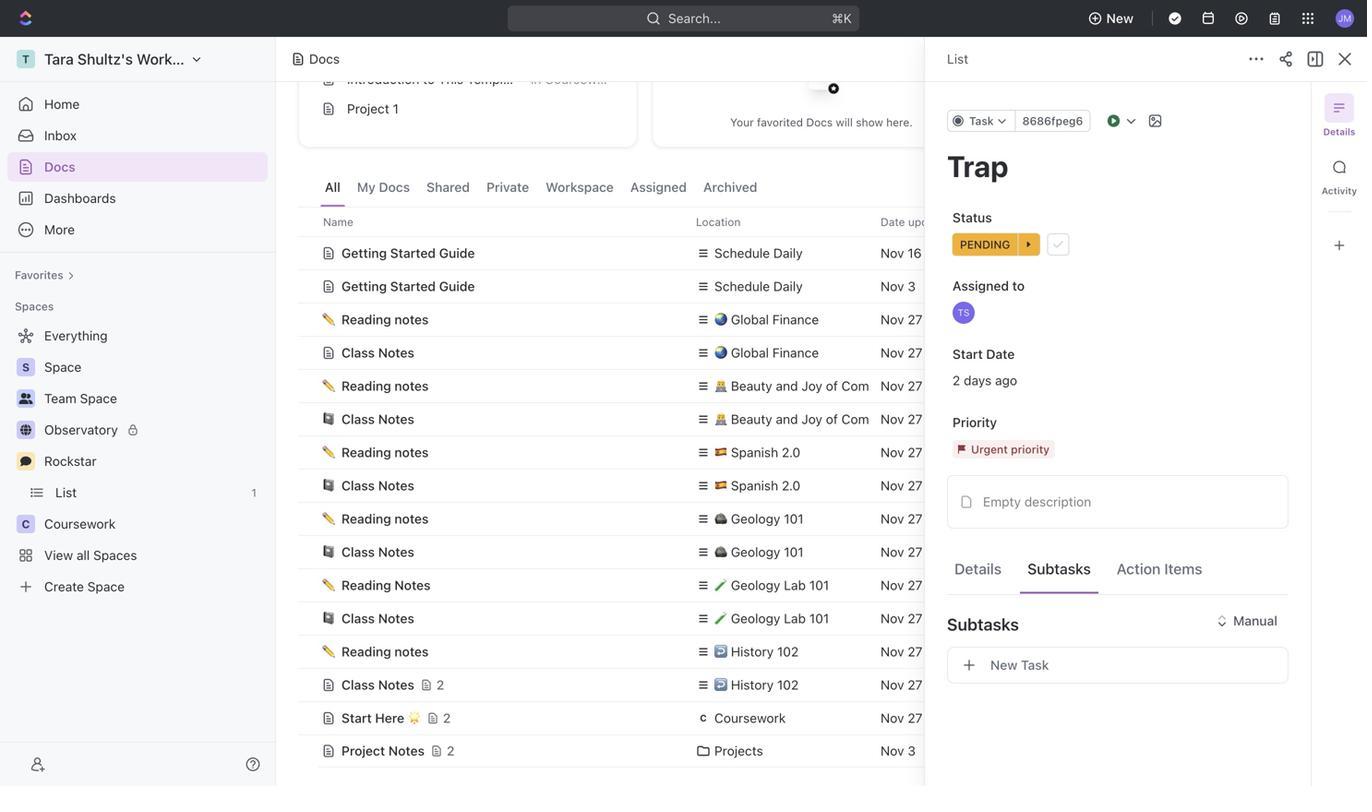 Task type: vqa. For each thing, say whether or not it's contained in the screenshot.
- for third ROW from the bottom
yes



Task type: locate. For each thing, give the bounding box(es) containing it.
0 vertical spatial daily
[[774, 246, 803, 261]]

0 vertical spatial subtasks
[[1028, 560, 1091, 578]]

3 nov 27 from the top
[[881, 379, 923, 394]]

2 schedule daily from the top
[[715, 279, 803, 294]]

1 vertical spatial workspace
[[546, 180, 614, 195]]

1 started from the top
[[390, 246, 436, 261]]

1 horizontal spatial c
[[700, 713, 707, 724]]

subtasks button
[[947, 603, 1289, 647]]

0 horizontal spatial 16
[[908, 246, 922, 261]]

1 vertical spatial spanish
[[731, 478, 778, 494]]

0 horizontal spatial spaces
[[15, 300, 54, 313]]

16 down date viewed at the top right of the page
[[1056, 246, 1070, 261]]

history
[[731, 644, 774, 660], [731, 678, 774, 693]]

1 ↩️ from the top
[[715, 644, 728, 660]]

1 vertical spatial lab
[[784, 611, 806, 626]]

nov 16 down date viewed at the top right of the page
[[1029, 246, 1070, 261]]

updated
[[908, 216, 952, 229]]

1 🇪🇸 from the top
[[715, 445, 728, 460]]

task sidebar navigation tab list
[[1319, 93, 1360, 260]]

will down no favorited docs image
[[836, 116, 853, 129]]

lab for reading notes
[[784, 578, 806, 593]]

subtasks down description
[[1028, 560, 1091, 578]]

1 spanish from the top
[[731, 445, 778, 460]]

1 global from the top
[[731, 312, 769, 327]]

nov for sixth row from the top
[[881, 379, 904, 394]]

nov 27 for 11th row from the top
[[881, 545, 923, 560]]

to left this
[[423, 72, 435, 87]]

schedule
[[715, 246, 770, 261], [715, 279, 770, 294]]

nov 27 for fourth row from the bottom
[[881, 644, 923, 660]]

5 27 from the top
[[908, 445, 923, 460]]

🇪🇸 spanish 2.0
[[715, 445, 801, 460], [715, 478, 801, 494]]

getting started guide for nov 3
[[342, 279, 475, 294]]

1 3 from the top
[[908, 279, 916, 294]]

🪨 for reading notes
[[715, 512, 728, 527]]

workspace right private
[[546, 180, 614, 195]]

new inside new task button
[[991, 658, 1018, 673]]

show
[[856, 116, 883, 129], [1221, 116, 1248, 129]]

all left my
[[325, 180, 341, 195]]

nov for 13th row
[[881, 611, 904, 626]]

start for start here 🌟
[[342, 711, 372, 726]]

no created by me docs image
[[1139, 41, 1213, 115]]

8686fpeg6 button
[[1015, 110, 1091, 132]]

5 reading notes from the top
[[342, 644, 429, 660]]

2 16 from the left
[[1056, 246, 1070, 261]]

↩️ history 102
[[715, 644, 799, 660], [715, 678, 799, 693]]

2 guide from the top
[[439, 279, 475, 294]]

6 reading from the top
[[342, 644, 391, 660]]

🌏 global finance
[[715, 312, 819, 327], [715, 345, 819, 361]]

task
[[970, 114, 994, 127], [1021, 658, 1049, 673]]

show right you
[[1221, 116, 1248, 129]]

1 horizontal spatial nov 16
[[1029, 246, 1070, 261]]

0 horizontal spatial list link
[[55, 478, 244, 508]]

archived
[[704, 180, 758, 195]]

2 nov 27 from the top
[[881, 345, 923, 361]]

space down view all spaces
[[87, 579, 125, 595]]

2 27 from the top
[[908, 345, 923, 361]]

27
[[908, 312, 923, 327], [908, 345, 923, 361], [908, 379, 923, 394], [908, 412, 923, 427], [908, 445, 923, 460], [908, 478, 923, 494], [908, 512, 923, 527], [908, 545, 923, 560], [908, 578, 923, 593], [908, 611, 923, 626], [908, 644, 923, 660], [908, 678, 923, 693], [908, 711, 923, 726]]

1 vertical spatial getting started guide
[[342, 279, 475, 294]]

0 vertical spatial all
[[1074, 116, 1087, 129]]

schedule daily
[[715, 246, 803, 261], [715, 279, 803, 294]]

27 for row containing reading notes
[[908, 578, 923, 593]]

1 16 from the left
[[908, 246, 922, 261]]

0 vertical spatial schedule
[[715, 246, 770, 261]]

spanish
[[731, 445, 778, 460], [731, 478, 778, 494]]

docs inside sidebar navigation
[[44, 159, 75, 175]]

global for class notes
[[731, 345, 769, 361]]

0 horizontal spatial assigned
[[631, 180, 687, 195]]

nov for 13th row from the bottom of the page
[[881, 345, 904, 361]]

new inside new "button"
[[1107, 11, 1134, 26]]

notes for 👨‍💻 beauty and joy of computing
[[395, 379, 429, 394]]

2 horizontal spatial coursework
[[715, 711, 786, 726]]

1 reading from the top
[[342, 312, 391, 327]]

row
[[298, 207, 1345, 237], [298, 236, 1345, 270], [298, 270, 1345, 303], [298, 303, 1345, 337], [298, 336, 1345, 370], [298, 369, 1345, 403], [298, 403, 1345, 436], [298, 436, 1345, 470], [298, 469, 1345, 503], [298, 502, 1345, 536], [298, 536, 1345, 569], [298, 569, 1345, 602], [298, 602, 1345, 636], [298, 635, 1345, 669], [298, 667, 1345, 704], [298, 700, 1345, 737], [298, 733, 1345, 770]]

task left the 8686fpeg6
[[970, 114, 994, 127]]

0 horizontal spatial start
[[342, 711, 372, 726]]

2 2.0 from the top
[[782, 478, 801, 494]]

class notes button for 🧪  geology lab 101
[[321, 602, 674, 636]]

0 vertical spatial of
[[826, 379, 838, 394]]

🌏 for class notes
[[715, 345, 728, 361]]

6 27 from the top
[[908, 478, 923, 494]]

daily
[[774, 246, 803, 261], [774, 279, 803, 294]]

project for project notes
[[342, 744, 385, 759]]

nov 27 for sixth row from the top
[[881, 379, 923, 394]]

tara shultz's workspace
[[44, 50, 213, 68]]

date updated
[[881, 216, 952, 229]]

1 vertical spatial to
[[1013, 278, 1025, 294]]

12 27 from the top
[[908, 678, 923, 693]]

↩️ history 102 for fourth row from the bottom
[[715, 644, 799, 660]]

space link
[[44, 353, 264, 382]]

tara shultz's workspace, , element
[[17, 50, 35, 68]]

0 vertical spatial getting started guide
[[342, 246, 475, 261]]

🌏 global finance for reading notes
[[715, 312, 819, 327]]

docs inside tab list
[[379, 180, 410, 195]]

list
[[947, 51, 969, 66], [55, 485, 77, 500]]

2 nov 3 from the top
[[881, 744, 916, 759]]

c inside "c coursework"
[[700, 713, 707, 724]]

2 of from the top
[[826, 412, 838, 427]]

1 🪨 from the top
[[715, 512, 728, 527]]

1 vertical spatial 🪨 geology 101
[[715, 545, 804, 560]]

reading for 🪨
[[342, 512, 391, 527]]

27 for 8th row from the top of the page
[[908, 445, 923, 460]]

1 horizontal spatial workspace
[[546, 180, 614, 195]]

finance
[[773, 312, 819, 327], [773, 345, 819, 361]]

nov 16 down date updated button
[[881, 246, 922, 261]]

date left updated at the top of the page
[[881, 216, 905, 229]]

project down introduction
[[347, 101, 389, 116]]

c coursework
[[700, 711, 786, 726]]

1
[[393, 101, 399, 116], [252, 487, 257, 500]]

nov for fourth row from the bottom
[[881, 644, 904, 660]]

0 horizontal spatial c
[[22, 518, 30, 531]]

all for all docs created by you will show here.
[[1074, 116, 1087, 129]]

nov 3 for projects
[[881, 744, 916, 759]]

assigned left archived
[[631, 180, 687, 195]]

subtasks button
[[1020, 553, 1099, 586]]

nov for row containing reading notes
[[881, 578, 904, 593]]

2 ↩️ history 102 from the top
[[715, 678, 799, 693]]

of
[[826, 379, 838, 394], [826, 412, 838, 427]]

3 reading from the top
[[342, 445, 391, 460]]

2 joy from the top
[[802, 412, 823, 427]]

2 global from the top
[[731, 345, 769, 361]]

0 vertical spatial task
[[970, 114, 994, 127]]

space up team
[[44, 360, 82, 375]]

notes for 🇪🇸 spanish 2.0
[[395, 445, 429, 460]]

- right urgent
[[1029, 445, 1035, 460]]

1 vertical spatial coursework
[[44, 517, 116, 532]]

0 horizontal spatial workspace
[[137, 50, 213, 68]]

joy for notes
[[802, 412, 823, 427]]

joy
[[802, 379, 823, 394], [802, 412, 823, 427]]

list up task dropdown button
[[947, 51, 969, 66]]

date
[[881, 216, 905, 229], [1029, 216, 1053, 229], [986, 347, 1015, 362]]

🧪
[[715, 578, 728, 593], [715, 611, 728, 626]]

1 vertical spatial 🧪
[[715, 611, 728, 626]]

nov for seventh row from the top
[[881, 412, 904, 427]]

1 vertical spatial new
[[1294, 51, 1321, 66]]

view all spaces link
[[7, 541, 264, 571]]

c inside "tree"
[[22, 518, 30, 531]]

1 vertical spatial global
[[731, 345, 769, 361]]

no favorited docs image
[[785, 41, 859, 115]]

2 🧪  geology lab 101 from the top
[[715, 611, 829, 626]]

0 vertical spatial 🇪🇸
[[715, 445, 728, 460]]

1 schedule daily from the top
[[715, 246, 803, 261]]

2 here. from the left
[[1251, 116, 1277, 129]]

schedule daily for nov 3
[[715, 279, 803, 294]]

list link up task dropdown button
[[947, 51, 984, 66]]

computing
[[842, 379, 907, 394], [842, 412, 907, 427]]

1 horizontal spatial spaces
[[93, 548, 137, 563]]

new task
[[991, 658, 1049, 673]]

2 for coursework
[[443, 711, 451, 726]]

0 vertical spatial lab
[[784, 578, 806, 593]]

urgent priority button
[[947, 433, 1289, 466]]

here. down search docs
[[1251, 116, 1277, 129]]

search docs
[[1188, 51, 1265, 66]]

0 horizontal spatial 1
[[252, 487, 257, 500]]

4 notes from the top
[[395, 512, 429, 527]]

nov for 2nd row from the top of the page
[[881, 246, 904, 261]]

private button
[[482, 170, 534, 207]]

2 horizontal spatial new
[[1294, 51, 1321, 66]]

102
[[777, 644, 799, 660], [777, 678, 799, 693]]

here
[[375, 711, 405, 726]]

project for project 1
[[347, 101, 389, 116]]

s
[[22, 361, 30, 374]]

1 reading notes button from the top
[[321, 303, 674, 337]]

class for 🧪  geology lab 101
[[342, 611, 375, 626]]

1 guide from the top
[[439, 246, 475, 261]]

1 horizontal spatial start
[[953, 347, 983, 362]]

1 vertical spatial 🪨
[[715, 545, 728, 560]]

archived button
[[699, 170, 762, 207]]

start inside row
[[342, 711, 372, 726]]

- right details button
[[1029, 578, 1035, 593]]

0 vertical spatial start
[[953, 347, 983, 362]]

getting started guide button
[[321, 237, 674, 270], [321, 270, 674, 303]]

date for date viewed
[[1029, 216, 1053, 229]]

inbox
[[44, 128, 77, 143]]

0 vertical spatial space
[[44, 360, 82, 375]]

nov for third row from the top
[[881, 279, 904, 294]]

0 vertical spatial details
[[1324, 126, 1356, 137]]

1 🪨 geology 101 from the top
[[715, 512, 804, 527]]

1 vertical spatial assigned
[[953, 278, 1009, 294]]

1 beauty from the top
[[731, 379, 773, 394]]

5 reading from the top
[[342, 578, 391, 593]]

more button
[[7, 215, 268, 245]]

- down subtasks button
[[1029, 644, 1035, 660]]

subtasks inside subtasks dropdown button
[[947, 615, 1019, 635]]

viewed
[[1056, 216, 1093, 229]]

- for 8th row from the top of the page
[[1029, 445, 1035, 460]]

1 👨‍💻 from the top
[[715, 379, 728, 394]]

0 vertical spatial list
[[947, 51, 969, 66]]

notes
[[395, 312, 429, 327], [395, 379, 429, 394], [395, 445, 429, 460], [395, 512, 429, 527], [395, 644, 429, 660]]

0 horizontal spatial show
[[856, 116, 883, 129]]

2 computing from the top
[[842, 412, 907, 427]]

0 vertical spatial project
[[347, 101, 389, 116]]

6 nov 27 from the top
[[881, 478, 923, 494]]

1 inside sidebar navigation
[[252, 487, 257, 500]]

will right you
[[1200, 116, 1217, 129]]

class notes for 🇪🇸
[[342, 478, 414, 494]]

4 reading from the top
[[342, 512, 391, 527]]

1 horizontal spatial 16
[[1056, 246, 1070, 261]]

0 horizontal spatial task
[[970, 114, 994, 127]]

2 and from the top
[[776, 412, 798, 427]]

list inside "tree"
[[55, 485, 77, 500]]

nov 16
[[881, 246, 922, 261], [1029, 246, 1070, 261]]

2 🌏 from the top
[[715, 345, 728, 361]]

2 🌏 global finance from the top
[[715, 345, 819, 361]]

details down empty
[[955, 560, 1002, 578]]

manual button
[[1208, 607, 1289, 636], [1208, 607, 1289, 636]]

27 for sixth row from the top
[[908, 379, 923, 394]]

date updated button
[[870, 208, 963, 236]]

-
[[1029, 445, 1035, 460], [1029, 578, 1035, 593], [1029, 644, 1035, 660], [1029, 678, 1035, 693]]

8 nov 27 from the top
[[881, 545, 923, 560]]

0 vertical spatial computing
[[842, 379, 907, 394]]

coursework up all
[[44, 517, 116, 532]]

- inside - cell
[[1029, 578, 1035, 593]]

27 for ninth row from the bottom
[[908, 478, 923, 494]]

9 nov 27 from the top
[[881, 578, 923, 593]]

2 for ↩️ history 102
[[437, 678, 444, 693]]

class notes button
[[321, 337, 674, 370], [321, 403, 674, 436], [321, 470, 674, 503], [321, 536, 674, 569], [321, 602, 674, 636]]

spaces right all
[[93, 548, 137, 563]]

coursework up projects
[[715, 711, 786, 726]]

details inside details button
[[955, 560, 1002, 578]]

reading notes button for 👨‍💻 beauty and joy of computing
[[321, 370, 674, 403]]

space for create
[[87, 579, 125, 595]]

1 getting from the top
[[342, 246, 387, 261]]

cell
[[1165, 236, 1313, 270], [1018, 270, 1165, 303], [1165, 270, 1313, 303], [1313, 270, 1345, 303], [1018, 303, 1165, 336], [1165, 303, 1313, 336], [1313, 303, 1345, 336], [1018, 336, 1165, 369], [1165, 336, 1313, 369], [1313, 336, 1345, 369], [1018, 369, 1165, 403], [1165, 369, 1313, 403], [1313, 369, 1345, 403], [1018, 403, 1165, 436], [1165, 403, 1313, 436], [1313, 403, 1345, 436], [1165, 436, 1313, 469], [1313, 436, 1345, 469], [1018, 469, 1165, 502], [1313, 469, 1345, 502], [1018, 502, 1165, 536], [1313, 502, 1345, 536], [1018, 536, 1165, 569], [1313, 536, 1345, 569], [1313, 569, 1345, 602], [1018, 602, 1165, 635], [1165, 602, 1313, 635], [1313, 602, 1345, 635], [1313, 635, 1345, 669], [1313, 669, 1345, 702], [1018, 702, 1165, 735], [1165, 702, 1313, 735], [1313, 702, 1345, 735], [1018, 735, 1165, 768], [1165, 735, 1313, 768], [1313, 735, 1345, 768]]

show down no favorited docs image
[[856, 116, 883, 129]]

↩️
[[715, 644, 728, 660], [715, 678, 728, 693]]

project down start here 🌟
[[342, 744, 385, 759]]

4 reading notes button from the top
[[321, 503, 674, 536]]

- cell
[[1018, 569, 1165, 602]]

class notes button for 🇪🇸 spanish 2.0
[[321, 470, 674, 503]]

4 - from the top
[[1029, 678, 1035, 693]]

2 for projects
[[447, 744, 455, 759]]

0 horizontal spatial coursework, , element
[[17, 515, 35, 534]]

8 row from the top
[[298, 436, 1345, 470]]

1 vertical spatial 3
[[908, 744, 916, 759]]

2 class from the top
[[342, 412, 375, 427]]

1 vertical spatial joy
[[802, 412, 823, 427]]

1 vertical spatial nov 3
[[881, 744, 916, 759]]

10 nov 27 from the top
[[881, 611, 923, 626]]

1 vertical spatial 🌏 global finance
[[715, 345, 819, 361]]

1 horizontal spatial will
[[1200, 116, 1217, 129]]

0 vertical spatial coursework, , element
[[17, 515, 35, 534]]

1 🧪  geology lab 101 from the top
[[715, 578, 829, 593]]

- for 15th row from the top of the page
[[1029, 678, 1035, 693]]

workspace up home "link"
[[137, 50, 213, 68]]

task down subtasks dropdown button
[[1021, 658, 1049, 673]]

27 for 11th row from the top
[[908, 545, 923, 560]]

computing for notes
[[842, 412, 907, 427]]

tab list
[[320, 170, 762, 207]]

coursework right in
[[545, 72, 616, 87]]

2 daily from the top
[[774, 279, 803, 294]]

0 horizontal spatial will
[[836, 116, 853, 129]]

2 reading notes button from the top
[[321, 370, 674, 403]]

0 horizontal spatial to
[[423, 72, 435, 87]]

reading notes button for 🇪🇸 spanish 2.0
[[321, 436, 674, 470]]

1 vertical spatial task
[[1021, 658, 1049, 673]]

5 nov 27 from the top
[[881, 445, 923, 460]]

reading notes button for ↩️ history 102
[[321, 636, 674, 669]]

1 102 from the top
[[777, 644, 799, 660]]

17 row from the top
[[298, 733, 1345, 770]]

0 vertical spatial joy
[[802, 379, 823, 394]]

🇪🇸
[[715, 445, 728, 460], [715, 478, 728, 494]]

spaces down favorites
[[15, 300, 54, 313]]

0 horizontal spatial here.
[[887, 116, 913, 129]]

2.0 for reading notes
[[782, 445, 801, 460]]

rockstar
[[44, 454, 97, 469]]

subtasks up new task
[[947, 615, 1019, 635]]

0 vertical spatial workspace
[[137, 50, 213, 68]]

reading inside button
[[342, 578, 391, 593]]

1 vertical spatial spaces
[[93, 548, 137, 563]]

new for new
[[1107, 11, 1134, 26]]

1 daily from the top
[[774, 246, 803, 261]]

👨‍💻 beauty and joy of computing for reading notes
[[715, 379, 907, 394]]

1 horizontal spatial new
[[1107, 11, 1134, 26]]

tara
[[44, 50, 74, 68]]

2 finance from the top
[[773, 345, 819, 361]]

7 nov 27 from the top
[[881, 512, 923, 527]]

2 🪨 from the top
[[715, 545, 728, 560]]

- down new task
[[1029, 678, 1035, 693]]

13 nov 27 from the top
[[881, 711, 923, 726]]

tree
[[7, 321, 268, 602]]

subtasks for subtasks dropdown button
[[947, 615, 1019, 635]]

empty
[[983, 494, 1021, 510]]

1 computing from the top
[[842, 379, 907, 394]]

and for reading notes
[[776, 379, 798, 394]]

3 row from the top
[[298, 270, 1345, 303]]

history for 15th row from the top of the page
[[731, 678, 774, 693]]

here.
[[887, 116, 913, 129], [1251, 116, 1277, 129]]

reading notes for 🪨
[[342, 512, 429, 527]]

1 vertical spatial and
[[776, 412, 798, 427]]

🇪🇸 spanish 2.0 for reading notes
[[715, 445, 801, 460]]

5 class notes from the top
[[342, 611, 414, 626]]

1 - from the top
[[1029, 445, 1035, 460]]

7 27 from the top
[[908, 512, 923, 527]]

docs
[[309, 51, 340, 66], [1234, 51, 1265, 66], [806, 116, 833, 129], [1090, 116, 1117, 129], [44, 159, 75, 175], [379, 180, 410, 195]]

0 vertical spatial 3
[[908, 279, 916, 294]]

2 vertical spatial coursework
[[715, 711, 786, 726]]

5 notes from the top
[[395, 644, 429, 660]]

0 vertical spatial 🇪🇸 spanish 2.0
[[715, 445, 801, 460]]

nov 27
[[881, 312, 923, 327], [881, 345, 923, 361], [881, 379, 923, 394], [881, 412, 923, 427], [881, 445, 923, 460], [881, 478, 923, 494], [881, 512, 923, 527], [881, 545, 923, 560], [881, 578, 923, 593], [881, 611, 923, 626], [881, 644, 923, 660], [881, 678, 923, 693], [881, 711, 923, 726]]

empty description
[[983, 494, 1092, 510]]

getting started guide button for nov 16
[[321, 237, 674, 270]]

1 horizontal spatial coursework, , element
[[696, 711, 711, 726]]

priority
[[1011, 443, 1050, 456]]

1 vertical spatial all
[[325, 180, 341, 195]]

nov 27 for ninth row from the bottom
[[881, 478, 923, 494]]

all button
[[320, 170, 345, 207]]

nov 27 for 8th row from the top of the page
[[881, 445, 923, 460]]

class for 👨‍💻 beauty and joy of computing
[[342, 412, 375, 427]]

nov 27 for 13th row from the bottom of the page
[[881, 345, 923, 361]]

1 vertical spatial 🌏
[[715, 345, 728, 361]]

2 spanish from the top
[[731, 478, 778, 494]]

workspace inside sidebar navigation
[[137, 50, 213, 68]]

global
[[731, 312, 769, 327], [731, 345, 769, 361]]

geology
[[731, 512, 781, 527], [731, 545, 781, 560], [731, 578, 781, 593], [731, 611, 781, 626]]

new inside new doc button
[[1294, 51, 1321, 66]]

1 vertical spatial 🇪🇸
[[715, 478, 728, 494]]

details button
[[947, 553, 1009, 586]]

joy for notes
[[802, 379, 823, 394]]

start up days
[[953, 347, 983, 362]]

0 vertical spatial 🌏 global finance
[[715, 312, 819, 327]]

all
[[77, 548, 90, 563]]

project inside row
[[342, 744, 385, 759]]

0 horizontal spatial coursework
[[44, 517, 116, 532]]

0 horizontal spatial new
[[991, 658, 1018, 673]]

0 vertical spatial and
[[776, 379, 798, 394]]

nov for 14th row from the bottom
[[881, 312, 904, 327]]

1 vertical spatial history
[[731, 678, 774, 693]]

list link up coursework link in the left of the page
[[55, 478, 244, 508]]

4 nov 27 from the top
[[881, 412, 923, 427]]

0 vertical spatial 🧪
[[715, 578, 728, 593]]

reading for 🧪
[[342, 578, 391, 593]]

9 row from the top
[[298, 469, 1345, 503]]

and for class notes
[[776, 412, 798, 427]]

everything
[[44, 328, 108, 343]]

start left here
[[342, 711, 372, 726]]

1 horizontal spatial list link
[[947, 51, 984, 66]]

3 reading notes button from the top
[[321, 436, 674, 470]]

2 vertical spatial new
[[991, 658, 1018, 673]]

1 vertical spatial ↩️ history 102
[[715, 678, 799, 693]]

0 horizontal spatial nov 16
[[881, 246, 922, 261]]

coursework, , element
[[17, 515, 35, 534], [696, 711, 711, 726]]

nov
[[881, 246, 904, 261], [1029, 246, 1052, 261], [881, 279, 904, 294], [881, 312, 904, 327], [881, 345, 904, 361], [881, 379, 904, 394], [881, 412, 904, 427], [881, 445, 904, 460], [881, 478, 904, 494], [881, 512, 904, 527], [881, 545, 904, 560], [881, 578, 904, 593], [881, 611, 904, 626], [881, 644, 904, 660], [881, 678, 904, 693], [881, 711, 904, 726], [881, 744, 904, 759]]

all up edit task name text box
[[1074, 116, 1087, 129]]

reading notes button
[[321, 303, 674, 337], [321, 370, 674, 403], [321, 436, 674, 470], [321, 503, 674, 536], [321, 636, 674, 669]]

1 vertical spatial project
[[342, 744, 385, 759]]

2 - from the top
[[1029, 578, 1035, 593]]

team space link
[[44, 384, 264, 414]]

1 vertical spatial 👨‍💻 beauty and joy of computing
[[715, 412, 907, 427]]

2 getting started guide from the top
[[342, 279, 475, 294]]

4 27 from the top
[[908, 412, 923, 427]]

notes for ↩️ history 102
[[395, 644, 429, 660]]

subtasks inside subtasks button
[[1028, 560, 1091, 578]]

16 down date updated button
[[908, 246, 922, 261]]

assigned for assigned to
[[953, 278, 1009, 294]]

class notes for 🪨
[[342, 545, 414, 560]]

1 vertical spatial 👨‍💻
[[715, 412, 728, 427]]

6 class from the top
[[342, 678, 375, 693]]

3 class notes button from the top
[[321, 470, 674, 503]]

1 27 from the top
[[908, 312, 923, 327]]

subtasks for subtasks button
[[1028, 560, 1091, 578]]

👨‍💻 beauty and joy of computing
[[715, 379, 907, 394], [715, 412, 907, 427]]

0 vertical spatial 1
[[393, 101, 399, 116]]

new doc
[[1294, 51, 1349, 66]]

1 vertical spatial schedule daily
[[715, 279, 803, 294]]

16 row from the top
[[298, 700, 1345, 737]]

0 vertical spatial 🪨
[[715, 512, 728, 527]]

row containing name
[[298, 207, 1345, 237]]

2 🇪🇸 from the top
[[715, 478, 728, 494]]

here. left task dropdown button
[[887, 116, 913, 129]]

view all spaces
[[44, 548, 137, 563]]

details up the activity
[[1324, 126, 1356, 137]]

assigned up ts at the top of page
[[953, 278, 1009, 294]]

0 vertical spatial nov 3
[[881, 279, 916, 294]]

0 vertical spatial ↩️
[[715, 644, 728, 660]]

everything link
[[7, 321, 264, 351]]

0 vertical spatial 🪨 geology 101
[[715, 512, 804, 527]]

all
[[1074, 116, 1087, 129], [325, 180, 341, 195]]

space
[[44, 360, 82, 375], [80, 391, 117, 406], [87, 579, 125, 595]]

beauty for reading notes
[[731, 379, 773, 394]]

1 🇪🇸 spanish 2.0 from the top
[[715, 445, 801, 460]]

space inside "link"
[[80, 391, 117, 406]]

schedule daily for nov 16
[[715, 246, 803, 261]]

action items button
[[1110, 553, 1210, 586]]

schedule for nov 16
[[715, 246, 770, 261]]

1 vertical spatial coursework, , element
[[696, 711, 711, 726]]

nov for 10th row from the top
[[881, 512, 904, 527]]

new task button
[[947, 647, 1289, 684]]

date up ago
[[986, 347, 1015, 362]]

started for nov 3
[[390, 279, 436, 294]]

1 horizontal spatial here.
[[1251, 116, 1277, 129]]

list down the rockstar
[[55, 485, 77, 500]]

1 vertical spatial guide
[[439, 279, 475, 294]]

space up observatory
[[80, 391, 117, 406]]

2 lab from the top
[[784, 611, 806, 626]]

2 getting from the top
[[342, 279, 387, 294]]

all for all
[[325, 180, 341, 195]]

assigned inside assigned button
[[631, 180, 687, 195]]

nov 27 for 14th row from the bottom
[[881, 312, 923, 327]]

in
[[531, 72, 541, 87]]

2 vertical spatial space
[[87, 579, 125, 595]]

27 for 14th row from the bottom
[[908, 312, 923, 327]]

class notes button for 🌏 global finance
[[321, 337, 674, 370]]

4 class notes button from the top
[[321, 536, 674, 569]]

1 vertical spatial schedule
[[715, 279, 770, 294]]

urgent
[[971, 443, 1008, 456]]

🌟
[[408, 711, 421, 726]]

all inside button
[[325, 180, 341, 195]]

1 schedule from the top
[[715, 246, 770, 261]]

coursework inside "tree"
[[44, 517, 116, 532]]

reading for 👨‍💻
[[342, 379, 391, 394]]

0 vertical spatial schedule daily
[[715, 246, 803, 261]]

1 horizontal spatial to
[[1013, 278, 1025, 294]]

0 vertical spatial beauty
[[731, 379, 773, 394]]

reading notes button for 🪨 geology 101
[[321, 503, 674, 536]]

date left the viewed at the right top of page
[[1029, 216, 1053, 229]]

to up start date at the top of the page
[[1013, 278, 1025, 294]]

12 nov 27 from the top
[[881, 678, 923, 693]]

3 geology from the top
[[731, 578, 781, 593]]

table
[[298, 207, 1345, 770]]

1 vertical spatial space
[[80, 391, 117, 406]]

1 horizontal spatial coursework
[[545, 72, 616, 87]]

tree containing everything
[[7, 321, 268, 602]]

class notes button for 👨‍💻 beauty and joy of computing
[[321, 403, 674, 436]]

1 class from the top
[[342, 345, 375, 361]]



Task type: describe. For each thing, give the bounding box(es) containing it.
date for date updated
[[881, 216, 905, 229]]

🪨 geology 101 for class notes
[[715, 545, 804, 560]]

1 will from the left
[[836, 116, 853, 129]]

view
[[44, 548, 73, 563]]

c for c coursework
[[700, 713, 707, 724]]

102 for 15th row from the top of the page
[[777, 678, 799, 693]]

nov for ninth row from the bottom
[[881, 478, 904, 494]]

beauty for class notes
[[731, 412, 773, 427]]

1 horizontal spatial list
[[947, 51, 969, 66]]

your favorited docs will show here.
[[730, 116, 913, 129]]

introduction
[[347, 72, 419, 87]]

1 nov 16 from the left
[[881, 246, 922, 261]]

inbox link
[[7, 121, 268, 151]]

2.0 for class notes
[[782, 478, 801, 494]]

class notes button for 🪨 geology 101
[[321, 536, 674, 569]]

13 row from the top
[[298, 602, 1345, 636]]

assigned button
[[626, 170, 692, 207]]

assigned to
[[953, 278, 1025, 294]]

user group image
[[19, 393, 33, 404]]

dashboards
[[44, 191, 116, 206]]

🇪🇸 for notes
[[715, 478, 728, 494]]

7 row from the top
[[298, 403, 1345, 436]]

lab for class notes
[[784, 611, 806, 626]]

my docs
[[357, 180, 410, 195]]

start date
[[953, 347, 1015, 362]]

urgent priority
[[971, 443, 1050, 456]]

10 row from the top
[[298, 502, 1345, 536]]

introduction to this template • in coursework
[[347, 72, 616, 87]]

⌘k
[[832, 11, 852, 26]]

jm button
[[1331, 4, 1360, 33]]

by
[[1163, 116, 1175, 129]]

ts button
[[947, 296, 1289, 330]]

6 class notes from the top
[[342, 678, 414, 693]]

15 row from the top
[[298, 667, 1345, 704]]

nov 27 for 13th row
[[881, 611, 923, 626]]

daily for nov 3
[[774, 279, 803, 294]]

guide for nov 16
[[439, 246, 475, 261]]

space, , element
[[17, 358, 35, 377]]

start here 🌟
[[342, 711, 421, 726]]

27 for row containing start here 🌟
[[908, 711, 923, 726]]

task inside dropdown button
[[970, 114, 994, 127]]

priority
[[953, 415, 997, 430]]

4 row from the top
[[298, 303, 1345, 337]]

created
[[1120, 116, 1160, 129]]

coursework inside row
[[715, 711, 786, 726]]

status
[[953, 210, 992, 225]]

create space link
[[7, 572, 264, 602]]

history for fourth row from the bottom
[[731, 644, 774, 660]]

spaces inside view all spaces link
[[93, 548, 137, 563]]

you
[[1179, 116, 1197, 129]]

globe image
[[20, 425, 31, 436]]

0 vertical spatial coursework
[[545, 72, 616, 87]]

coursework, , element inside sidebar navigation
[[17, 515, 35, 534]]

row containing project notes
[[298, 733, 1345, 770]]

reading notes button for 🌏 global finance
[[321, 303, 674, 337]]

to for assigned
[[1013, 278, 1025, 294]]

new doc button
[[1283, 44, 1360, 74]]

create space
[[44, 579, 125, 595]]

Edit task name text field
[[947, 149, 1289, 184]]

notes for 🌏 global finance
[[395, 312, 429, 327]]

27 for 15th row from the top of the page
[[908, 678, 923, 693]]

👨‍💻 for reading notes
[[715, 379, 728, 394]]

2 row from the top
[[298, 236, 1345, 270]]

new for new doc
[[1294, 51, 1321, 66]]

nov for 8th row from the top of the page
[[881, 445, 904, 460]]

team
[[44, 391, 76, 406]]

1 horizontal spatial date
[[986, 347, 1015, 362]]

4 geology from the top
[[731, 611, 781, 626]]

favorites button
[[7, 264, 82, 286]]

project 1 link
[[314, 94, 622, 124]]

task button
[[947, 110, 1016, 132]]

↩️ history 102 for 15th row from the top of the page
[[715, 678, 799, 693]]

8686fpeg6
[[1023, 114, 1083, 127]]

tree inside sidebar navigation
[[7, 321, 268, 602]]

t
[[22, 53, 30, 66]]

2 days ago
[[953, 373, 1018, 388]]

finance for reading notes
[[773, 312, 819, 327]]

2 show from the left
[[1221, 116, 1248, 129]]

🌏 global finance for class notes
[[715, 345, 819, 361]]

template
[[467, 72, 522, 87]]

more
[[44, 222, 75, 237]]

1 vertical spatial list link
[[55, 478, 244, 508]]

1 here. from the left
[[887, 116, 913, 129]]

5 row from the top
[[298, 336, 1345, 370]]

•
[[522, 72, 527, 86]]

getting started guide for nov 16
[[342, 246, 475, 261]]

location
[[696, 216, 741, 229]]

my docs button
[[353, 170, 415, 207]]

nov 27 for row containing reading notes
[[881, 578, 923, 593]]

2 inside "dropdown button"
[[953, 373, 961, 388]]

reading notes
[[342, 578, 431, 593]]

2 days ago button
[[947, 365, 1289, 398]]

row containing reading notes
[[298, 569, 1345, 602]]

new button
[[1081, 4, 1145, 33]]

shultz's
[[78, 50, 133, 68]]

this
[[438, 72, 464, 87]]

rockstar link
[[44, 447, 264, 476]]

comment image
[[20, 456, 31, 467]]

- for row containing reading notes
[[1029, 578, 1035, 593]]

11 row from the top
[[298, 536, 1345, 569]]

2 geology from the top
[[731, 545, 781, 560]]

3 for schedule daily
[[908, 279, 916, 294]]

all docs created by you will show here.
[[1074, 116, 1277, 129]]

class for 🪨 geology 101
[[342, 545, 375, 560]]

name
[[323, 216, 353, 229]]

doc
[[1325, 51, 1349, 66]]

14 row from the top
[[298, 635, 1345, 669]]

👨‍💻 for class notes
[[715, 412, 728, 427]]

jm
[[1339, 13, 1352, 23]]

empty description button
[[954, 488, 1283, 517]]

0 vertical spatial spaces
[[15, 300, 54, 313]]

home link
[[7, 90, 268, 119]]

reading notes for 🌏
[[342, 312, 429, 327]]

row containing start here 🌟
[[298, 700, 1345, 737]]

private
[[487, 180, 529, 195]]

workspace button
[[541, 170, 619, 207]]

1 show from the left
[[856, 116, 883, 129]]

computing for notes
[[842, 379, 907, 394]]

nov for 15th row from the top of the page
[[881, 678, 904, 693]]

getting for nov 3
[[342, 279, 387, 294]]

date viewed
[[1029, 216, 1093, 229]]

class notes for 👨‍💻
[[342, 412, 414, 427]]

your
[[730, 116, 754, 129]]

reading notes for 🇪🇸
[[342, 445, 429, 460]]

🌏 for reading notes
[[715, 312, 728, 327]]

🇪🇸 for notes
[[715, 445, 728, 460]]

6 row from the top
[[298, 369, 1345, 403]]

2 nov 16 from the left
[[1029, 246, 1070, 261]]

favorites
[[15, 269, 63, 282]]

workspace inside button
[[546, 180, 614, 195]]

shared
[[427, 180, 470, 195]]

class notes for 🧪
[[342, 611, 414, 626]]

🇪🇸 spanish 2.0 for class notes
[[715, 478, 801, 494]]

home
[[44, 96, 80, 112]]

days
[[964, 373, 992, 388]]

my
[[357, 180, 376, 195]]

action
[[1117, 560, 1161, 578]]

🪨 geology 101 for reading notes
[[715, 512, 804, 527]]

observatory
[[44, 422, 118, 438]]

nov for row containing project notes
[[881, 744, 904, 759]]

start for start date
[[953, 347, 983, 362]]

reading notes button
[[321, 569, 674, 602]]

🧪  geology lab 101 for reading notes
[[715, 578, 829, 593]]

observatory link
[[44, 416, 264, 445]]

search
[[1188, 51, 1230, 66]]

0 vertical spatial list link
[[947, 51, 984, 66]]

tab list containing all
[[320, 170, 762, 207]]

docs link
[[7, 152, 268, 182]]

class notes for 🌏
[[342, 345, 414, 361]]

↩️ for fourth row from the bottom
[[715, 644, 728, 660]]

getting for nov 16
[[342, 246, 387, 261]]

🪨 for class notes
[[715, 545, 728, 560]]

nov 27 for row containing start here 🌟
[[881, 711, 923, 726]]

table containing getting started guide
[[298, 207, 1345, 770]]

1 geology from the top
[[731, 512, 781, 527]]

c for c
[[22, 518, 30, 531]]

favorited
[[757, 116, 803, 129]]

create
[[44, 579, 84, 595]]

pending
[[960, 238, 1010, 251]]

project notes
[[342, 744, 425, 759]]

notes inside reading notes button
[[395, 578, 431, 593]]

2 will from the left
[[1200, 116, 1217, 129]]

pending button
[[947, 228, 1289, 261]]

sidebar navigation
[[0, 37, 280, 787]]

schedule for nov 3
[[715, 279, 770, 294]]

shared button
[[422, 170, 475, 207]]

projects
[[715, 744, 763, 759]]

space for team
[[80, 391, 117, 406]]

task inside button
[[1021, 658, 1049, 673]]

activity
[[1322, 186, 1357, 196]]

started for nov 16
[[390, 246, 436, 261]]

to for introduction
[[423, 72, 435, 87]]

🧪  geology lab 101 for class notes
[[715, 611, 829, 626]]

date viewed button
[[1018, 208, 1120, 236]]

description
[[1025, 494, 1092, 510]]

nov 27 for seventh row from the top
[[881, 412, 923, 427]]

details inside task sidebar navigation "tab list"
[[1324, 126, 1356, 137]]



